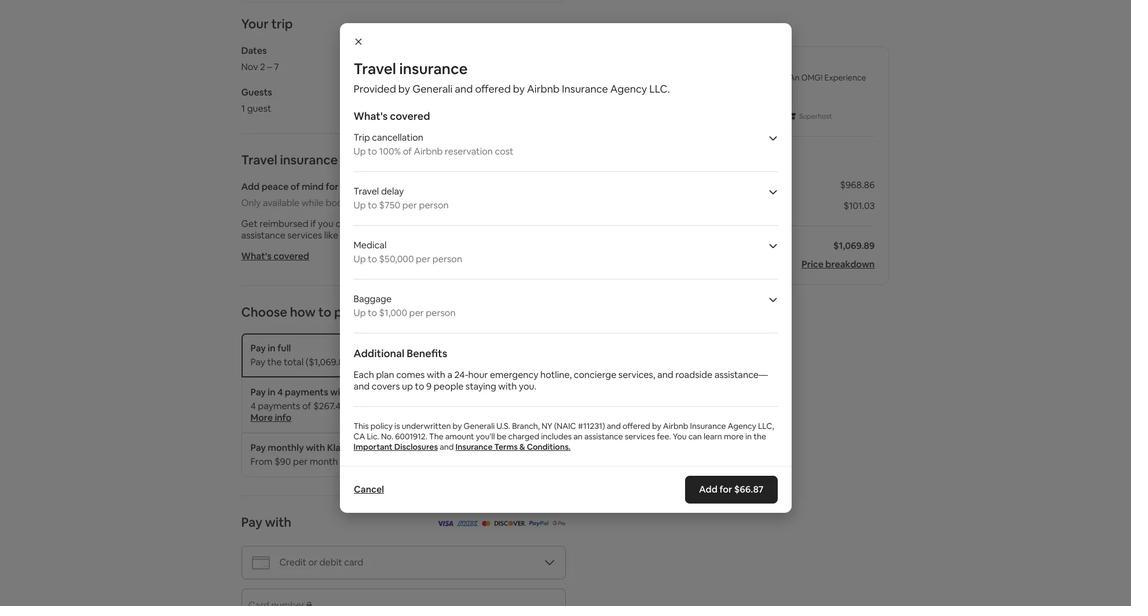 Task type: describe. For each thing, give the bounding box(es) containing it.
get
[[241, 218, 258, 230]]

travel insurance
[[241, 152, 338, 168]]

info inside pay monthly with klarna from $90 per month for 12 months. interest may apply. more info
[[509, 456, 525, 468]]

no.
[[381, 431, 393, 442]]

–
[[267, 61, 272, 73]]

person for baggage up to $1,000 per person
[[426, 307, 456, 319]]

what's covered inside "travel insurance coverage details" dialog
[[354, 109, 430, 123]]

llc.
[[649, 82, 670, 96]]

in inside the this policy is underwritten by generali u.s. branch, ny (naic #11231) and offered by airbnb insurance agency llc, ca lic. no. 6001912. the amount you'll be charged includes an assistance services fee. you can learn more in the important disclosures and insurance terms & conditions.
[[745, 431, 752, 442]]

up inside 'trip cancellation up to 100% of airbnb reservation cost'
[[354, 145, 366, 158]]

info inside pay in 4 payments with klarna 4 payments of $267.47 every 2 weeks for 6 weeks. interest-free. more info
[[275, 412, 292, 424]]

agency inside the this policy is underwritten by generali u.s. branch, ny (naic #11231) and offered by airbnb insurance agency llc, ca lic. no. 6001912. the amount you'll be charged includes an assistance services fee. you can learn more in the important disclosures and insurance terms & conditions.
[[728, 421, 756, 431]]

visa card image
[[437, 517, 453, 529]]

more inside pay monthly with klarna from $90 per month for 12 months. interest may apply. more info
[[484, 456, 507, 468]]

insurance for travel insurance provided by generali and offered by airbnb insurance agency llc.
[[399, 59, 468, 79]]

add for $66.87 button
[[685, 476, 778, 504]]

is
[[394, 421, 400, 431]]

an
[[789, 72, 800, 83]]

$66.87 inside add peace of mind for $66.87 only available while booking.
[[340, 181, 370, 193]]

illness,
[[395, 218, 422, 230]]

0 vertical spatial payments
[[285, 386, 328, 398]]

get reimbursed if you cancel due to illness, flight delays, and more. plus, get assistance services like emergency help.
[[241, 218, 561, 242]]

weeks.
[[432, 400, 461, 412]]

$101.03
[[844, 200, 875, 212]]

flight
[[424, 218, 447, 230]]

free.
[[499, 400, 519, 412]]

offered inside the this policy is underwritten by generali u.s. branch, ny (naic #11231) and offered by airbnb insurance agency llc, ca lic. no. 6001912. the amount you'll be charged includes an assistance services fee. you can learn more in the important disclosures and insurance terms & conditions.
[[623, 421, 650, 431]]

agency inside travel insurance provided by generali and offered by airbnb insurance agency llc.
[[610, 82, 647, 96]]

klarna inside pay monthly with klarna from $90 per month for 12 months. interest may apply. more info
[[327, 442, 355, 454]]

for inside pay in 4 payments with klarna 4 payments of $267.47 every 2 weeks for 6 weeks. interest-free. more info
[[410, 400, 422, 412]]

peace
[[262, 181, 289, 193]]

pay for pay monthly with klarna from $90 per month for 12 months. interest may apply. more info
[[250, 442, 266, 454]]

more.
[[498, 218, 523, 230]]

plan
[[376, 369, 394, 381]]

superhost
[[799, 112, 832, 121]]

reservation
[[445, 145, 493, 158]]

emergency inside each plan comes with a 24-hour emergency hotline, concierge services, and roadside assistance— and covers up to 9 people staying with you.
[[490, 369, 538, 381]]

like
[[324, 229, 338, 242]]

for inside add peace of mind for $66.87 only available while booking.
[[326, 181, 339, 193]]

trip cancellation up to 100% of airbnb reservation cost
[[354, 131, 514, 158]]

to inside each plan comes with a 24-hour emergency hotline, concierge services, and roadside assistance— and covers up to 9 people staying with you.
[[415, 381, 424, 393]]

pay in full pay the total ($1,069.89) now and you're all set.
[[250, 342, 447, 368]]

$267.47
[[313, 400, 346, 412]]

&
[[520, 442, 525, 452]]

additional
[[354, 347, 404, 360]]

nov
[[241, 61, 258, 73]]

and inside get reimbursed if you cancel due to illness, flight delays, and more. plus, get assistance services like emergency help.
[[480, 218, 496, 230]]

set.
[[431, 356, 447, 368]]

each plan comes with a 24-hour emergency hotline, concierge services, and roadside assistance— and covers up to 9 people staying with you.
[[354, 369, 768, 393]]

travel insurance coverage details dialog
[[340, 23, 791, 513]]

to inside get reimbursed if you cancel due to illness, flight delays, and more. plus, get assistance services like emergency help.
[[384, 218, 393, 230]]

person inside travel delay up to $750 per person
[[419, 199, 449, 211]]

covers
[[372, 381, 400, 393]]

insurance inside travel insurance provided by generali and offered by airbnb insurance agency llc.
[[562, 82, 608, 96]]

of inside add peace of mind for $66.87 only available while booking.
[[291, 181, 300, 193]]

cancel
[[336, 218, 363, 230]]

up inside the "baggage up to $1,000 per person"
[[354, 307, 366, 319]]

your trip
[[241, 16, 293, 32]]

to inside 'trip cancellation up to 100% of airbnb reservation cost'
[[368, 145, 377, 158]]

underwritten
[[402, 421, 451, 431]]

weeks
[[381, 400, 408, 412]]

1 vertical spatial insurance
[[690, 421, 726, 431]]

services inside the this policy is underwritten by generali u.s. branch, ny (naic #11231) and offered by airbnb insurance agency llc, ca lic. no. 6001912. the amount you'll be charged includes an assistance services fee. you can learn more in the important disclosures and insurance terms & conditions.
[[625, 431, 655, 442]]

up inside the medical up to $50,000 per person
[[354, 253, 366, 265]]

you.
[[519, 381, 536, 393]]

for inside pay monthly with klarna from $90 per month for 12 months. interest may apply. more info
[[340, 456, 352, 468]]

1 american express card image from the top
[[457, 517, 478, 529]]

to inside travel delay up to $750 per person
[[368, 199, 377, 211]]

$1,069.89
[[833, 240, 875, 252]]

disclosures
[[394, 442, 438, 452]]

you
[[673, 431, 687, 442]]

6
[[424, 400, 430, 412]]

of inside 'trip cancellation up to 100% of airbnb reservation cost'
[[403, 145, 412, 158]]

pay for pay in full pay the total ($1,069.89) now and you're all set.
[[250, 342, 266, 354]]

available
[[263, 197, 300, 209]]

assistance inside get reimbursed if you cancel due to illness, flight delays, and more. plus, get assistance services like emergency help.
[[241, 229, 285, 242]]

dates
[[241, 45, 267, 57]]

baggage up to $1,000 per person
[[354, 293, 456, 319]]

plus,
[[525, 218, 544, 230]]

every
[[348, 400, 371, 412]]

by right provided
[[398, 82, 410, 96]]

travel for travel insurance
[[241, 152, 277, 168]]

add peace of mind for $66.87 only available while booking.
[[241, 181, 370, 209]]

up
[[402, 381, 413, 393]]

pay in 4 payments with klarna 4 payments of $267.47 every 2 weeks for 6 weeks. interest-free. more info
[[250, 386, 519, 424]]

your
[[241, 16, 269, 32]]

cancel button
[[348, 478, 390, 502]]

month
[[310, 456, 338, 468]]

help.
[[391, 229, 411, 242]]

charged
[[508, 431, 539, 442]]

$750
[[379, 199, 400, 211]]

#11231)
[[578, 421, 605, 431]]

ca
[[354, 431, 365, 442]]

paypal image
[[529, 517, 549, 529]]

travel delay up to $750 per person
[[354, 185, 449, 211]]

1
[[241, 103, 245, 115]]

months.
[[365, 456, 400, 468]]

price
[[802, 258, 824, 270]]

$90
[[275, 456, 291, 468]]

edit
[[548, 86, 566, 98]]

in for full
[[268, 342, 275, 354]]

9
[[426, 381, 432, 393]]

airbnb inside travel insurance provided by generali and offered by airbnb insurance agency llc.
[[527, 82, 560, 96]]

a
[[447, 369, 452, 381]]

airbnb inside 'trip cancellation up to 100% of airbnb reservation cost'
[[414, 145, 443, 158]]

if
[[310, 218, 316, 230]]

to inside the "baggage up to $1,000 per person"
[[368, 307, 377, 319]]

now
[[354, 356, 372, 368]]

omg!
[[801, 72, 823, 83]]

0 horizontal spatial insurance
[[456, 442, 493, 452]]

provided
[[354, 82, 396, 96]]

due
[[365, 218, 382, 230]]

monthly
[[268, 442, 304, 454]]

24-
[[454, 369, 468, 381]]

delays,
[[449, 218, 478, 230]]

price breakdown button
[[802, 258, 875, 270]]

this
[[354, 421, 369, 431]]

1 vertical spatial 4
[[250, 400, 256, 412]]

the inside pay in full pay the total ($1,069.89) now and you're all set.
[[267, 356, 282, 368]]

the inside the this policy is underwritten by generali u.s. branch, ny (naic #11231) and offered by airbnb insurance agency llc, ca lic. no. 6001912. the amount you'll be charged includes an assistance services fee. you can learn more in the important disclosures and insurance terms & conditions.
[[754, 431, 766, 442]]

$1,000
[[379, 307, 407, 319]]

an
[[574, 431, 583, 442]]

of inside pay in 4 payments with klarna 4 payments of $267.47 every 2 weeks for 6 weeks. interest-free. more info
[[302, 400, 311, 412]]

person for medical up to $50,000 per person
[[432, 253, 462, 265]]

travel for travel insurance provided by generali and offered by airbnb insurance agency llc.
[[354, 59, 396, 79]]



Task type: vqa. For each thing, say whether or not it's contained in the screenshot.
17 within the Harpers Ferry, West Virginia Lake views Nov 12 – 17 $298 night
no



Task type: locate. For each thing, give the bounding box(es) containing it.
0 vertical spatial travel
[[354, 59, 396, 79]]

concierge
[[574, 369, 616, 381]]

more down terms at the bottom of the page
[[484, 456, 507, 468]]

0 horizontal spatial info
[[275, 412, 292, 424]]

add for add peace of mind for $66.87 only available while booking.
[[241, 181, 260, 193]]

0 horizontal spatial 2
[[260, 61, 265, 73]]

7
[[274, 61, 279, 73]]

1 horizontal spatial insurance
[[562, 82, 608, 96]]

2 right the every
[[373, 400, 379, 412]]

3 up from the top
[[354, 253, 366, 265]]

of left mind
[[291, 181, 300, 193]]

google pay image right paypal icon
[[553, 521, 566, 526]]

all
[[420, 356, 429, 368]]

1 horizontal spatial 4
[[277, 386, 283, 398]]

1 horizontal spatial agency
[[728, 421, 756, 431]]

1 horizontal spatial what's covered
[[354, 109, 430, 123]]

price breakdown
[[802, 258, 875, 270]]

info up monthly
[[275, 412, 292, 424]]

add inside button
[[699, 484, 717, 496]]

1 vertical spatial airbnb
[[414, 145, 443, 158]]

0 horizontal spatial services
[[287, 229, 322, 242]]

1 horizontal spatial offered
[[623, 421, 650, 431]]

more info button down terms at the bottom of the page
[[484, 456, 525, 468]]

2 inside pay in 4 payments with klarna 4 payments of $267.47 every 2 weeks for 6 weeks. interest-free. more info
[[373, 400, 379, 412]]

0 vertical spatial insurance
[[399, 59, 468, 79]]

0 horizontal spatial airbnb
[[414, 145, 443, 158]]

more
[[250, 412, 273, 424], [484, 456, 507, 468]]

mastercard image
[[482, 517, 491, 529], [482, 521, 491, 526]]

in up monthly
[[268, 386, 275, 398]]

payments up monthly
[[258, 400, 300, 412]]

guests 1 guest
[[241, 86, 272, 115]]

1 horizontal spatial assistance
[[584, 431, 623, 442]]

discover card image left paypal icon
[[494, 521, 525, 526]]

generali
[[412, 82, 453, 96], [464, 421, 495, 431]]

dome
[[713, 72, 736, 83]]

pay for pay in 4 payments with klarna 4 payments of $267.47 every 2 weeks for 6 weeks. interest-free. more info
[[250, 386, 266, 398]]

0 horizontal spatial assistance
[[241, 229, 285, 242]]

generali inside travel insurance provided by generali and offered by airbnb insurance agency llc.
[[412, 82, 453, 96]]

travel left delay
[[354, 185, 379, 197]]

more
[[724, 431, 744, 442]]

of left $267.47
[[302, 400, 311, 412]]

total
[[284, 356, 304, 368]]

to left $750
[[368, 199, 377, 211]]

2 horizontal spatial insurance
[[690, 421, 726, 431]]

staying
[[466, 381, 496, 393]]

trip
[[354, 131, 370, 144]]

2 left –
[[260, 61, 265, 73]]

the
[[429, 431, 443, 442]]

2 vertical spatial insurance
[[456, 442, 493, 452]]

1 horizontal spatial services
[[625, 431, 655, 442]]

0 vertical spatial 2
[[260, 61, 265, 73]]

assistance—
[[714, 369, 768, 381]]

per inside travel delay up to $750 per person
[[402, 199, 417, 211]]

for inside button
[[719, 484, 732, 496]]

0 vertical spatial $66.87
[[340, 181, 370, 193]]

4 up from the top
[[354, 307, 366, 319]]

0 horizontal spatial more
[[250, 412, 273, 424]]

more inside pay in 4 payments with klarna 4 payments of $267.47 every 2 weeks for 6 weeks. interest-free. more info
[[250, 412, 273, 424]]

2 vertical spatial airbnb
[[663, 421, 688, 431]]

services left fee.
[[625, 431, 655, 442]]

emergency right "like"
[[340, 229, 389, 242]]

1 vertical spatial generali
[[464, 421, 495, 431]]

0 vertical spatial info
[[275, 412, 292, 424]]

2 google pay image from the top
[[553, 521, 566, 526]]

pay with
[[241, 514, 291, 531]]

cancel
[[354, 484, 384, 496]]

american express card image
[[457, 517, 478, 529], [457, 521, 478, 526]]

person inside the medical up to $50,000 per person
[[432, 253, 462, 265]]

2 american express card image from the top
[[457, 521, 478, 526]]

1 vertical spatial more info button
[[484, 456, 525, 468]]

terms
[[494, 442, 518, 452]]

american express card image right visa card icon
[[457, 521, 478, 526]]

may
[[437, 456, 455, 468]]

interest
[[402, 456, 435, 468]]

1 vertical spatial offered
[[623, 421, 650, 431]]

0 horizontal spatial of
[[291, 181, 300, 193]]

in inside pay in 4 payments with klarna 4 payments of $267.47 every 2 weeks for 6 weeks. interest-free. more info
[[268, 386, 275, 398]]

agency left the llc,
[[728, 421, 756, 431]]

0 horizontal spatial add
[[241, 181, 260, 193]]

1 vertical spatial 2
[[373, 400, 379, 412]]

important
[[354, 442, 393, 452]]

cost
[[495, 145, 514, 158]]

trip
[[271, 16, 293, 32]]

info
[[275, 412, 292, 424], [509, 456, 525, 468]]

emergency up free.
[[490, 369, 538, 381]]

in for 4
[[268, 386, 275, 398]]

dome:
[[763, 72, 787, 83]]

0 horizontal spatial generali
[[412, 82, 453, 96]]

1 vertical spatial assistance
[[584, 431, 623, 442]]

1 horizontal spatial more
[[484, 456, 507, 468]]

pay inside pay in 4 payments with klarna 4 payments of $267.47 every 2 weeks for 6 weeks. interest-free. more info
[[250, 386, 266, 398]]

up up "cancel"
[[354, 199, 366, 211]]

more info button for pay monthly with klarna from $90 per month for 12 months. interest may apply. more info
[[484, 456, 525, 468]]

services inside get reimbursed if you cancel due to illness, flight delays, and more. plus, get assistance services like emergency help.
[[287, 229, 322, 242]]

1 discover card image from the top
[[494, 517, 525, 529]]

with inside pay in 4 payments with klarna 4 payments of $267.47 every 2 weeks for 6 weeks. interest-free. more info
[[330, 386, 350, 398]]

offered inside travel insurance provided by generali and offered by airbnb insurance agency llc.
[[475, 82, 511, 96]]

agency left llc.
[[610, 82, 647, 96]]

1 vertical spatial info
[[509, 456, 525, 468]]

you're
[[392, 356, 418, 368]]

1 vertical spatial services
[[625, 431, 655, 442]]

by left you
[[652, 421, 661, 431]]

mind
[[302, 181, 324, 193]]

$66.87 inside button
[[734, 484, 764, 496]]

person up benefits
[[426, 307, 456, 319]]

and inside travel insurance provided by generali and offered by airbnb insurance agency llc.
[[455, 82, 473, 96]]

2 vertical spatial person
[[426, 307, 456, 319]]

hotline,
[[540, 369, 572, 381]]

travel up 'peace'
[[241, 152, 277, 168]]

paypal image
[[529, 521, 549, 526]]

in
[[268, 342, 275, 354], [268, 386, 275, 398], [745, 431, 752, 442]]

sweet
[[737, 72, 761, 83]]

experience
[[824, 72, 866, 83]]

person
[[419, 199, 449, 211], [432, 253, 462, 265], [426, 307, 456, 319]]

1 vertical spatial $66.87
[[734, 484, 764, 496]]

to left 9 in the bottom left of the page
[[415, 381, 424, 393]]

1 vertical spatial more
[[484, 456, 507, 468]]

person down flight
[[432, 253, 462, 265]]

what's covered down reimbursed
[[241, 250, 309, 262]]

to down medical
[[368, 253, 377, 265]]

of down cancellation
[[403, 145, 412, 158]]

1 horizontal spatial info
[[509, 456, 525, 468]]

per inside the "baggage up to $1,000 per person"
[[409, 307, 424, 319]]

1 horizontal spatial the
[[754, 431, 766, 442]]

2 horizontal spatial airbnb
[[663, 421, 688, 431]]

0 vertical spatial the
[[267, 356, 282, 368]]

discover card image
[[494, 517, 525, 529], [494, 521, 525, 526]]

more up monthly
[[250, 412, 273, 424]]

in right more
[[745, 431, 752, 442]]

google pay image
[[553, 517, 566, 529], [553, 521, 566, 526]]

assistance right the an
[[584, 431, 623, 442]]

add inside add peace of mind for $66.87 only available while booking.
[[241, 181, 260, 193]]

None radio
[[544, 442, 556, 455]]

agency
[[610, 82, 647, 96], [728, 421, 756, 431]]

for right mind
[[326, 181, 339, 193]]

0 vertical spatial person
[[419, 199, 449, 211]]

in left full on the bottom left of page
[[268, 342, 275, 354]]

you
[[318, 218, 334, 230]]

up inside travel delay up to $750 per person
[[354, 199, 366, 211]]

klarna inside pay in 4 payments with klarna 4 payments of $267.47 every 2 weeks for 6 weeks. interest-free. more info
[[351, 386, 379, 398]]

1 horizontal spatial $66.87
[[734, 484, 764, 496]]

per up illness,
[[402, 199, 417, 211]]

0 horizontal spatial emergency
[[340, 229, 389, 242]]

klarna up month
[[327, 442, 355, 454]]

with inside pay monthly with klarna from $90 per month for 12 months. interest may apply. more info
[[306, 442, 325, 454]]

0 vertical spatial more
[[250, 412, 273, 424]]

per inside pay monthly with klarna from $90 per month for 12 months. interest may apply. more info
[[293, 456, 308, 468]]

(naic
[[554, 421, 576, 431]]

klarna up the every
[[351, 386, 379, 398]]

add
[[241, 181, 260, 193], [699, 484, 717, 496]]

the right more
[[754, 431, 766, 442]]

0 vertical spatial more info button
[[250, 412, 292, 424]]

1 horizontal spatial more info button
[[484, 456, 525, 468]]

this policy is underwritten by generali u.s. branch, ny (naic #11231) and offered by airbnb insurance agency llc, ca lic. no. 6001912. the amount you'll be charged includes an assistance services fee. you can learn more in the important disclosures and insurance terms & conditions.
[[354, 421, 774, 452]]

2 vertical spatial in
[[745, 431, 752, 442]]

dates nov 2 – 7
[[241, 45, 279, 73]]

1 vertical spatial payments
[[258, 400, 300, 412]]

$66.87 down more
[[734, 484, 764, 496]]

1 vertical spatial klarna
[[327, 442, 355, 454]]

0 vertical spatial what's covered
[[354, 109, 430, 123]]

1 vertical spatial insurance
[[280, 152, 338, 168]]

0 horizontal spatial insurance
[[280, 152, 338, 168]]

travel
[[354, 59, 396, 79], [241, 152, 277, 168], [354, 185, 379, 197]]

person up flight
[[419, 199, 449, 211]]

mastercard image right visa card image
[[482, 517, 491, 529]]

for left 6
[[410, 400, 422, 412]]

0 vertical spatial agency
[[610, 82, 647, 96]]

per inside the medical up to $50,000 per person
[[416, 253, 430, 265]]

$66.87
[[340, 181, 370, 193], [734, 484, 764, 496]]

payments
[[285, 386, 328, 398], [258, 400, 300, 412]]

person inside the "baggage up to $1,000 per person"
[[426, 307, 456, 319]]

fee.
[[657, 431, 671, 442]]

0 vertical spatial 4
[[277, 386, 283, 398]]

1 vertical spatial what's covered
[[241, 250, 309, 262]]

0 horizontal spatial more info button
[[250, 412, 292, 424]]

1 vertical spatial add
[[699, 484, 717, 496]]

more info button up monthly
[[250, 412, 292, 424]]

1 vertical spatial agency
[[728, 421, 756, 431]]

1 horizontal spatial generali
[[464, 421, 495, 431]]

0 horizontal spatial offered
[[475, 82, 511, 96]]

0 vertical spatial emergency
[[340, 229, 389, 242]]

to left pay
[[318, 304, 331, 320]]

1 horizontal spatial emergency
[[490, 369, 538, 381]]

to down trip on the left top of page
[[368, 145, 377, 158]]

you'll
[[476, 431, 495, 442]]

2 vertical spatial travel
[[354, 185, 379, 197]]

how
[[290, 304, 316, 320]]

1 horizontal spatial add
[[699, 484, 717, 496]]

includes
[[541, 431, 572, 442]]

$66.87 up booking.
[[340, 181, 370, 193]]

visa card image
[[437, 521, 453, 526]]

0 vertical spatial services
[[287, 229, 322, 242]]

0 horizontal spatial agency
[[610, 82, 647, 96]]

medical up to $50,000 per person
[[354, 239, 462, 265]]

2 vertical spatial of
[[302, 400, 311, 412]]

choose how to pay
[[241, 304, 356, 320]]

add down learn
[[699, 484, 717, 496]]

to inside the medical up to $50,000 per person
[[368, 253, 377, 265]]

1 vertical spatial the
[[754, 431, 766, 442]]

1 horizontal spatial of
[[302, 400, 311, 412]]

pay monthly with klarna from $90 per month for 12 months. interest may apply. more info
[[250, 442, 525, 468]]

per right $90
[[293, 456, 308, 468]]

0 vertical spatial klarna
[[351, 386, 379, 398]]

0 vertical spatial of
[[403, 145, 412, 158]]

$968.86
[[840, 179, 875, 191]]

ny
[[542, 421, 552, 431]]

assistance up what's covered button
[[241, 229, 285, 242]]

and inside pay in full pay the total ($1,069.89) now and you're all set.
[[374, 356, 390, 368]]

airbnb inside the this policy is underwritten by generali u.s. branch, ny (naic #11231) and offered by airbnb insurance agency llc, ca lic. no. 6001912. the amount you'll be charged includes an assistance services fee. you can learn more in the important disclosures and insurance terms & conditions.
[[663, 421, 688, 431]]

the down full on the bottom left of page
[[267, 356, 282, 368]]

0 vertical spatial add
[[241, 181, 260, 193]]

travel inside travel delay up to $750 per person
[[354, 185, 379, 197]]

to
[[368, 145, 377, 158], [368, 199, 377, 211], [384, 218, 393, 230], [368, 253, 377, 265], [318, 304, 331, 320], [368, 307, 377, 319], [415, 381, 424, 393]]

4 down full on the bottom left of page
[[277, 386, 283, 398]]

0 vertical spatial in
[[268, 342, 275, 354]]

up down trip on the left top of page
[[354, 145, 366, 158]]

travel insurance provided by generali and offered by airbnb insurance agency llc.
[[354, 59, 670, 96]]

1 mastercard image from the top
[[482, 517, 491, 529]]

add for $66.87
[[699, 484, 764, 496]]

llc,
[[758, 421, 774, 431]]

1 vertical spatial travel
[[241, 152, 277, 168]]

0 vertical spatial insurance
[[562, 82, 608, 96]]

generali down interest-
[[464, 421, 495, 431]]

each
[[354, 369, 374, 381]]

reimbursed
[[260, 218, 308, 230]]

generali inside the this policy is underwritten by generali u.s. branch, ny (naic #11231) and offered by airbnb insurance agency llc, ca lic. no. 6001912. the amount you'll be charged includes an assistance services fee. you can learn more in the important disclosures and insurance terms & conditions.
[[464, 421, 495, 431]]

what's covered up cancellation
[[354, 109, 430, 123]]

the
[[267, 356, 282, 368], [754, 431, 766, 442]]

2 horizontal spatial of
[[403, 145, 412, 158]]

0 vertical spatial generali
[[412, 82, 453, 96]]

insurance for travel insurance
[[280, 152, 338, 168]]

booking.
[[326, 197, 363, 209]]

0 vertical spatial offered
[[475, 82, 511, 96]]

2 discover card image from the top
[[494, 521, 525, 526]]

generali up 'trip cancellation up to 100% of airbnb reservation cost' in the top left of the page
[[412, 82, 453, 96]]

up down the baggage
[[354, 307, 366, 319]]

insurance inside travel insurance provided by generali and offered by airbnb insurance agency llc.
[[399, 59, 468, 79]]

edit button
[[548, 86, 566, 98]]

1 horizontal spatial insurance
[[399, 59, 468, 79]]

2 up from the top
[[354, 199, 366, 211]]

from
[[250, 456, 273, 468]]

1 up from the top
[[354, 145, 366, 158]]

pay inside pay monthly with klarna from $90 per month for 12 months. interest may apply. more info
[[250, 442, 266, 454]]

1 vertical spatial of
[[291, 181, 300, 193]]

for down more
[[719, 484, 732, 496]]

up down medical
[[354, 253, 366, 265]]

info down insurance terms & conditions. link
[[509, 456, 525, 468]]

be
[[497, 431, 506, 442]]

by left edit
[[513, 82, 525, 96]]

travel inside travel insurance provided by generali and offered by airbnb insurance agency llc.
[[354, 59, 396, 79]]

branch,
[[512, 421, 540, 431]]

can
[[688, 431, 702, 442]]

1 horizontal spatial 2
[[373, 400, 379, 412]]

more info button for pay in 4 payments with klarna 4 payments of $267.47 every 2 weeks for 6 weeks. interest-free. more info
[[250, 412, 292, 424]]

hour
[[468, 369, 488, 381]]

1 vertical spatial emergency
[[490, 369, 538, 381]]

add for add for $66.87
[[699, 484, 717, 496]]

2 mastercard image from the top
[[482, 521, 491, 526]]

discover card image left paypal image
[[494, 517, 525, 529]]

pay for pay with
[[241, 514, 262, 531]]

1 vertical spatial in
[[268, 386, 275, 398]]

1 horizontal spatial airbnb
[[527, 82, 560, 96]]

100%
[[379, 145, 401, 158]]

0 vertical spatial airbnb
[[527, 82, 560, 96]]

0 horizontal spatial $66.87
[[340, 181, 370, 193]]

travel up provided
[[354, 59, 396, 79]]

add up the only at the left top of the page
[[241, 181, 260, 193]]

benefits
[[407, 347, 447, 360]]

mastercard image right visa card icon
[[482, 521, 491, 526]]

0 horizontal spatial the
[[267, 356, 282, 368]]

payments up $267.47
[[285, 386, 328, 398]]

assistance inside the this policy is underwritten by generali u.s. branch, ny (naic #11231) and offered by airbnb insurance agency llc, ca lic. no. 6001912. the amount you'll be charged includes an assistance services fee. you can learn more in the important disclosures and insurance terms & conditions.
[[584, 431, 623, 442]]

per right $1,000
[[409, 307, 424, 319]]

by down weeks.
[[453, 421, 462, 431]]

0 horizontal spatial what's covered
[[241, 250, 309, 262]]

1 vertical spatial person
[[432, 253, 462, 265]]

services left "like"
[[287, 229, 322, 242]]

airbnb
[[527, 82, 560, 96], [414, 145, 443, 158], [663, 421, 688, 431]]

4 up from at the bottom left
[[250, 400, 256, 412]]

u.s.
[[497, 421, 510, 431]]

emergency inside get reimbursed if you cancel due to illness, flight delays, and more. plus, get assistance services like emergency help.
[[340, 229, 389, 242]]

services,
[[618, 369, 655, 381]]

amount
[[445, 431, 474, 442]]

with
[[427, 369, 445, 381], [498, 381, 517, 393], [330, 386, 350, 398], [306, 442, 325, 454], [265, 514, 291, 531]]

for left 12
[[340, 456, 352, 468]]

american express card image right visa card image
[[457, 517, 478, 529]]

services
[[287, 229, 322, 242], [625, 431, 655, 442]]

google pay image right paypal image
[[553, 517, 566, 529]]

baggage
[[354, 293, 392, 305]]

1 google pay image from the top
[[553, 517, 566, 529]]

to down the baggage
[[368, 307, 377, 319]]

to right due
[[384, 218, 393, 230]]

per right $50,000
[[416, 253, 430, 265]]

learn
[[704, 431, 722, 442]]

in inside pay in full pay the total ($1,069.89) now and you're all set.
[[268, 342, 275, 354]]

travel for travel delay up to $750 per person
[[354, 185, 379, 197]]

0 vertical spatial assistance
[[241, 229, 285, 242]]

0 horizontal spatial 4
[[250, 400, 256, 412]]

None radio
[[544, 343, 556, 356], [544, 387, 556, 400], [544, 343, 556, 356], [544, 387, 556, 400]]

12
[[354, 456, 363, 468]]

2 inside dates nov 2 – 7
[[260, 61, 265, 73]]



